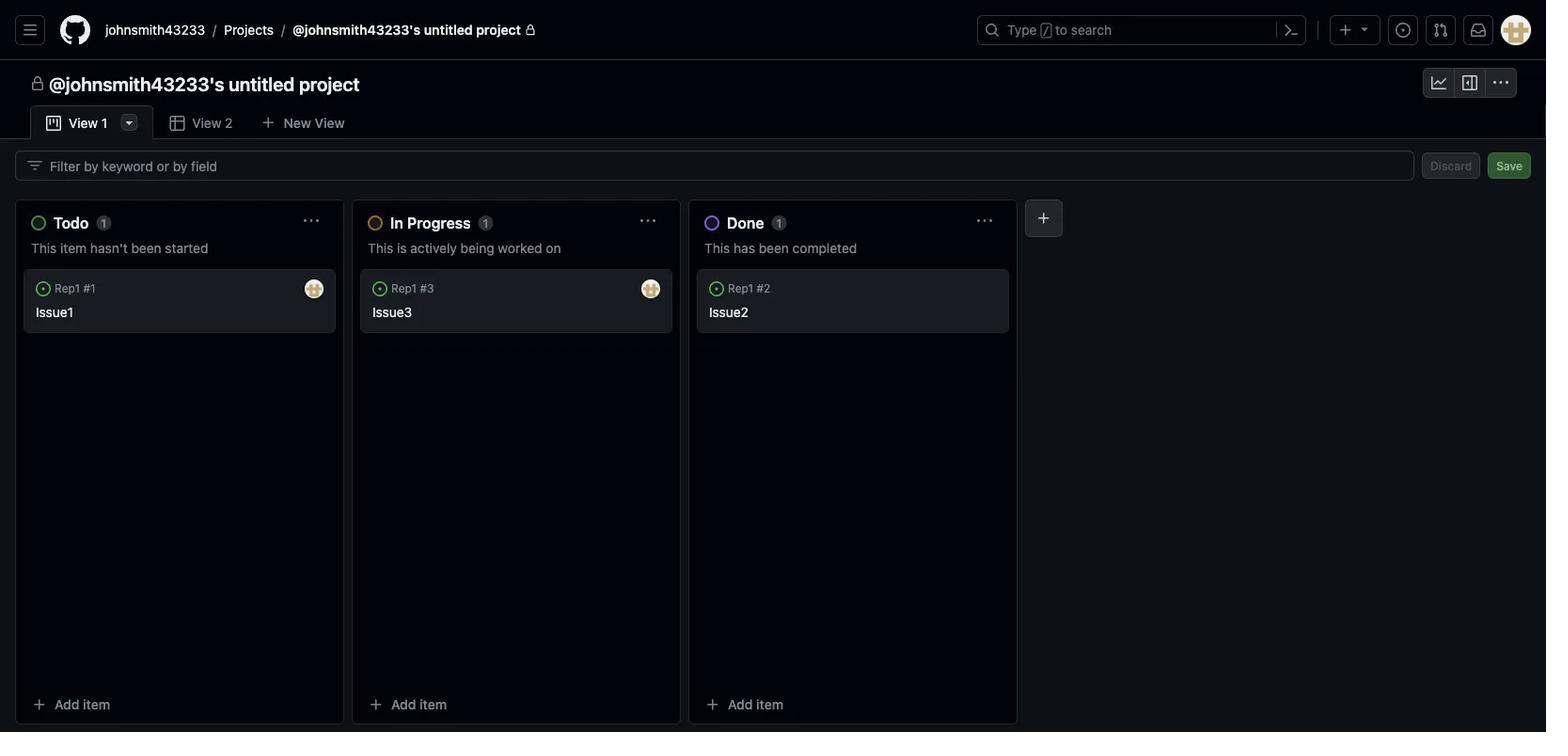 Task type: describe. For each thing, give the bounding box(es) containing it.
sc 9kayk9 0 image for view 1 link
[[46, 116, 61, 131]]

view filters region
[[15, 151, 1532, 181]]

johnsmith43233 link
[[98, 15, 213, 45]]

more actions image for 1
[[103, 281, 118, 296]]

@johnsmith43233's untitled project link
[[285, 15, 544, 45]]

# for todo
[[83, 282, 90, 295]]

rep1 for in progress
[[391, 282, 417, 295]]

1 for done
[[777, 216, 782, 230]]

this for in progress
[[368, 240, 394, 255]]

open issue image for rep1 # 1
[[36, 281, 51, 296]]

0 vertical spatial project
[[476, 22, 521, 38]]

is
[[397, 240, 407, 255]]

1 vertical spatial 2
[[764, 282, 771, 295]]

johnsmith43233 / projects /
[[105, 22, 285, 38]]

0 vertical spatial 2
[[225, 115, 233, 131]]

project navigation
[[0, 60, 1547, 105]]

view for view 1
[[69, 115, 98, 131]]

hasn't
[[90, 240, 128, 255]]

triangle down image
[[1358, 21, 1373, 36]]

projects
[[224, 22, 274, 38]]

plus image
[[1339, 23, 1354, 38]]

started
[[165, 240, 208, 255]]

rep1 # 3
[[391, 282, 434, 295]]

johnsmith43233 image
[[642, 279, 661, 298]]

save
[[1497, 159, 1523, 172]]

discard
[[1431, 159, 1473, 172]]

1 left view options for view 1 'icon'
[[102, 115, 108, 131]]

project inside "navigation"
[[299, 72, 360, 95]]

/ for type
[[1043, 24, 1050, 38]]

2 horizontal spatial sc 9kayk9 0 image
[[1494, 75, 1509, 90]]

list containing johnsmith43233 / projects /
[[98, 15, 966, 45]]

on
[[546, 240, 561, 255]]

lock image
[[525, 24, 536, 36]]

@johnsmith43233's untitled project inside "project" "navigation"
[[49, 72, 360, 95]]

new view
[[284, 115, 345, 130]]

in progress
[[390, 214, 471, 232]]

@johnsmith43233's inside list
[[293, 22, 421, 38]]

rep1 # 1
[[55, 282, 96, 295]]

in progress column menu image
[[641, 214, 656, 229]]

worked
[[498, 240, 542, 255]]

this has been completed
[[705, 240, 857, 255]]

sc 9kayk9 0 image for view filters region
[[27, 158, 42, 173]]

rep1 # 2
[[728, 282, 771, 295]]

2 been from the left
[[759, 240, 789, 255]]

/ for johnsmith43233
[[213, 22, 217, 38]]

projects link
[[217, 15, 281, 45]]

# for in progress
[[420, 282, 427, 295]]

item
[[60, 240, 87, 255]]

1 horizontal spatial /
[[281, 22, 285, 38]]

issue2 button
[[709, 304, 749, 320]]

johnsmith43233 image
[[305, 279, 324, 298]]

discard button
[[1423, 152, 1481, 179]]

sc 9kayk9 0 image for the view 2 link
[[170, 116, 185, 131]]

this for todo
[[31, 240, 57, 255]]

command palette image
[[1284, 23, 1299, 38]]

progress
[[407, 214, 471, 232]]



Task type: vqa. For each thing, say whether or not it's contained in the screenshot.
Commit within the The Use Contextvar Instead Of Threadlocal (#581) Test #896: Commit 9E98716 Pushed             By Hramezani
no



Task type: locate. For each thing, give the bounding box(es) containing it.
2 # from the left
[[420, 282, 427, 295]]

rep1 up the issue1
[[55, 282, 80, 295]]

open issue image for rep1 # 2
[[709, 281, 725, 296]]

sc 9kayk9 0 image left view 2 at the top
[[170, 116, 185, 131]]

0 vertical spatial untitled
[[424, 22, 473, 38]]

more actions image for 2
[[778, 281, 793, 296]]

homepage image
[[60, 15, 90, 45]]

issue3
[[373, 304, 412, 320]]

open issue image up issue1 "button"
[[36, 281, 51, 296]]

/ left to
[[1043, 24, 1050, 38]]

0 horizontal spatial @johnsmith43233's
[[49, 72, 224, 95]]

view options for view 1 image
[[122, 115, 137, 130]]

1 horizontal spatial view
[[192, 115, 221, 131]]

1 horizontal spatial #
[[420, 282, 427, 295]]

view 1
[[69, 115, 108, 131]]

rep1 for todo
[[55, 282, 80, 295]]

more actions image right rep1 # 2
[[778, 281, 793, 296]]

done column menu image
[[978, 214, 993, 229]]

view left view options for view 1 'icon'
[[69, 115, 98, 131]]

1 horizontal spatial untitled
[[424, 22, 473, 38]]

1 been from the left
[[131, 240, 162, 255]]

being
[[461, 240, 495, 255]]

more actions image right the rep1 # 1
[[103, 281, 118, 296]]

1 vertical spatial project
[[299, 72, 360, 95]]

1
[[102, 115, 108, 131], [101, 216, 107, 230], [483, 216, 489, 230], [777, 216, 782, 230], [90, 282, 96, 295]]

# down item
[[83, 282, 90, 295]]

0 vertical spatial @johnsmith43233's untitled project
[[293, 22, 521, 38]]

2
[[225, 115, 233, 131], [764, 282, 771, 295]]

untitled
[[424, 22, 473, 38], [229, 72, 295, 95]]

0 horizontal spatial project
[[299, 72, 360, 95]]

notifications image
[[1472, 23, 1487, 38]]

untitled left the lock image
[[424, 22, 473, 38]]

untitled inside @johnsmith43233's untitled project link
[[424, 22, 473, 38]]

issue1 button
[[36, 304, 73, 320]]

0 horizontal spatial 2
[[225, 115, 233, 131]]

1 horizontal spatial been
[[759, 240, 789, 255]]

done
[[727, 214, 765, 232]]

this for done
[[705, 240, 730, 255]]

save button
[[1489, 152, 1532, 179]]

issue2
[[709, 304, 749, 320]]

1 more actions image from the left
[[103, 281, 118, 296]]

@johnsmith43233's untitled project
[[293, 22, 521, 38], [49, 72, 360, 95]]

1 vertical spatial untitled
[[229, 72, 295, 95]]

2 more actions image from the left
[[778, 281, 793, 296]]

sc 9kayk9 0 image down view 1 link
[[27, 158, 42, 173]]

1 up being
[[483, 216, 489, 230]]

2 horizontal spatial view
[[315, 115, 345, 130]]

1 view from the left
[[315, 115, 345, 130]]

this left has
[[705, 240, 730, 255]]

todo
[[54, 214, 89, 232]]

2 rep1 from the left
[[391, 282, 417, 295]]

been
[[131, 240, 162, 255], [759, 240, 789, 255]]

1 horizontal spatial open issue image
[[709, 281, 725, 296]]

view 1 link
[[30, 105, 154, 140]]

sc 9kayk9 0 image left view 1
[[46, 116, 61, 131]]

sc 9kayk9 0 image up save
[[1494, 75, 1509, 90]]

issue3 button
[[373, 304, 412, 320]]

this item hasn't been started
[[31, 240, 208, 255]]

1 horizontal spatial this
[[368, 240, 394, 255]]

this is actively being worked on
[[368, 240, 561, 255]]

1 vertical spatial @johnsmith43233's untitled project
[[49, 72, 360, 95]]

2 view from the left
[[69, 115, 98, 131]]

/
[[213, 22, 217, 38], [281, 22, 285, 38], [1043, 24, 1050, 38]]

0 horizontal spatial untitled
[[229, 72, 295, 95]]

2 left new
[[225, 115, 233, 131]]

view right new
[[315, 115, 345, 130]]

1 horizontal spatial 2
[[764, 282, 771, 295]]

# down this has been completed
[[757, 282, 764, 295]]

3 # from the left
[[757, 282, 764, 295]]

1 up hasn't
[[101, 216, 107, 230]]

new view button
[[249, 108, 357, 138]]

2 down this has been completed
[[764, 282, 771, 295]]

completed
[[793, 240, 857, 255]]

0 horizontal spatial view
[[69, 115, 98, 131]]

@johnsmith43233's
[[293, 22, 421, 38], [49, 72, 224, 95]]

2 horizontal spatial this
[[705, 240, 730, 255]]

3
[[427, 282, 434, 295]]

1 open issue image from the left
[[36, 281, 51, 296]]

3 view from the left
[[192, 115, 221, 131]]

1 rep1 from the left
[[55, 282, 80, 295]]

been right hasn't
[[131, 240, 162, 255]]

1 # from the left
[[83, 282, 90, 295]]

1 horizontal spatial @johnsmith43233's
[[293, 22, 421, 38]]

view right view options for view 1 'icon'
[[192, 115, 221, 131]]

sc 9kayk9 0 image
[[1432, 75, 1447, 90], [1494, 75, 1509, 90], [30, 76, 45, 91]]

untitled inside "project" "navigation"
[[229, 72, 295, 95]]

1 horizontal spatial rep1
[[391, 282, 417, 295]]

new
[[284, 115, 311, 130]]

untitled up new
[[229, 72, 295, 95]]

# down actively
[[420, 282, 427, 295]]

0 horizontal spatial sc 9kayk9 0 image
[[30, 76, 45, 91]]

type
[[1008, 22, 1037, 38]]

Filter by keyword or by field field
[[50, 151, 1399, 180]]

this left item
[[31, 240, 57, 255]]

0 vertical spatial @johnsmith43233's
[[293, 22, 421, 38]]

rep1 up issue2 'button'
[[728, 282, 754, 295]]

1 horizontal spatial more actions image
[[778, 281, 793, 296]]

search
[[1072, 22, 1112, 38]]

/ left projects
[[213, 22, 217, 38]]

1 this from the left
[[31, 240, 57, 255]]

2 horizontal spatial #
[[757, 282, 764, 295]]

1 for in progress
[[483, 216, 489, 230]]

todo column menu image
[[304, 214, 319, 229]]

0 horizontal spatial this
[[31, 240, 57, 255]]

in
[[390, 214, 404, 232]]

view 2
[[192, 115, 233, 131]]

been right has
[[759, 240, 789, 255]]

2 horizontal spatial rep1
[[728, 282, 754, 295]]

0 horizontal spatial open issue image
[[36, 281, 51, 296]]

sc 9kayk9 0 image down the notifications image
[[1463, 75, 1478, 90]]

3 rep1 from the left
[[728, 282, 754, 295]]

0 horizontal spatial #
[[83, 282, 90, 295]]

0 horizontal spatial rep1
[[55, 282, 80, 295]]

more actions image
[[103, 281, 118, 296], [778, 281, 793, 296]]

sc 9kayk9 0 image
[[1463, 75, 1478, 90], [46, 116, 61, 131], [170, 116, 185, 131], [27, 158, 42, 173]]

git pull request image
[[1434, 23, 1449, 38]]

sc 9kayk9 0 image inside "project" "navigation"
[[1463, 75, 1478, 90]]

project
[[476, 22, 521, 38], [299, 72, 360, 95]]

sc 9kayk9 0 image inside view 1 link
[[46, 116, 61, 131]]

to
[[1056, 22, 1068, 38]]

actively
[[411, 240, 457, 255]]

@johnsmith43233's inside "project" "navigation"
[[49, 72, 224, 95]]

open issue image
[[373, 281, 388, 296]]

sc 9kayk9 0 image inside the view 2 link
[[170, 116, 185, 131]]

view inside popup button
[[315, 115, 345, 130]]

2 open issue image from the left
[[709, 281, 725, 296]]

1 up this has been completed
[[777, 216, 782, 230]]

tab panel containing todo
[[0, 139, 1547, 732]]

rep1 right open issue icon
[[391, 282, 417, 295]]

view
[[315, 115, 345, 130], [69, 115, 98, 131], [192, 115, 221, 131]]

/ right projects
[[281, 22, 285, 38]]

1 down hasn't
[[90, 282, 96, 295]]

sc 9kayk9 0 image down git pull request "image"
[[1432, 75, 1447, 90]]

tab panel
[[0, 139, 1547, 732]]

2 horizontal spatial /
[[1043, 24, 1050, 38]]

0 horizontal spatial more actions image
[[103, 281, 118, 296]]

0 horizontal spatial been
[[131, 240, 162, 255]]

add a new column to the board image
[[1037, 211, 1052, 226]]

open issue image
[[36, 281, 51, 296], [709, 281, 725, 296]]

3 this from the left
[[705, 240, 730, 255]]

/ inside the "type / to search"
[[1043, 24, 1050, 38]]

type / to search
[[1008, 22, 1112, 38]]

johnsmith43233
[[105, 22, 205, 38]]

1 horizontal spatial sc 9kayk9 0 image
[[1432, 75, 1447, 90]]

open issue image up issue2
[[709, 281, 725, 296]]

1 horizontal spatial project
[[476, 22, 521, 38]]

issue1
[[36, 304, 73, 320]]

view 2 link
[[154, 105, 249, 140]]

1 for todo
[[101, 216, 107, 230]]

this left is
[[368, 240, 394, 255]]

sc 9kayk9 0 image up view 1 link
[[30, 76, 45, 91]]

2 this from the left
[[368, 240, 394, 255]]

sc 9kayk9 0 image inside view filters region
[[27, 158, 42, 173]]

list
[[98, 15, 966, 45]]

project left the lock image
[[476, 22, 521, 38]]

#
[[83, 282, 90, 295], [420, 282, 427, 295], [757, 282, 764, 295]]

tab list containing new view
[[30, 105, 387, 140]]

1 vertical spatial @johnsmith43233's
[[49, 72, 224, 95]]

rep1
[[55, 282, 80, 295], [391, 282, 417, 295], [728, 282, 754, 295]]

view for view 2
[[192, 115, 221, 131]]

issue opened image
[[1396, 23, 1411, 38]]

has
[[734, 240, 755, 255]]

project up new view
[[299, 72, 360, 95]]

tab list
[[30, 105, 387, 140]]

this
[[31, 240, 57, 255], [368, 240, 394, 255], [705, 240, 730, 255]]

0 horizontal spatial /
[[213, 22, 217, 38]]



